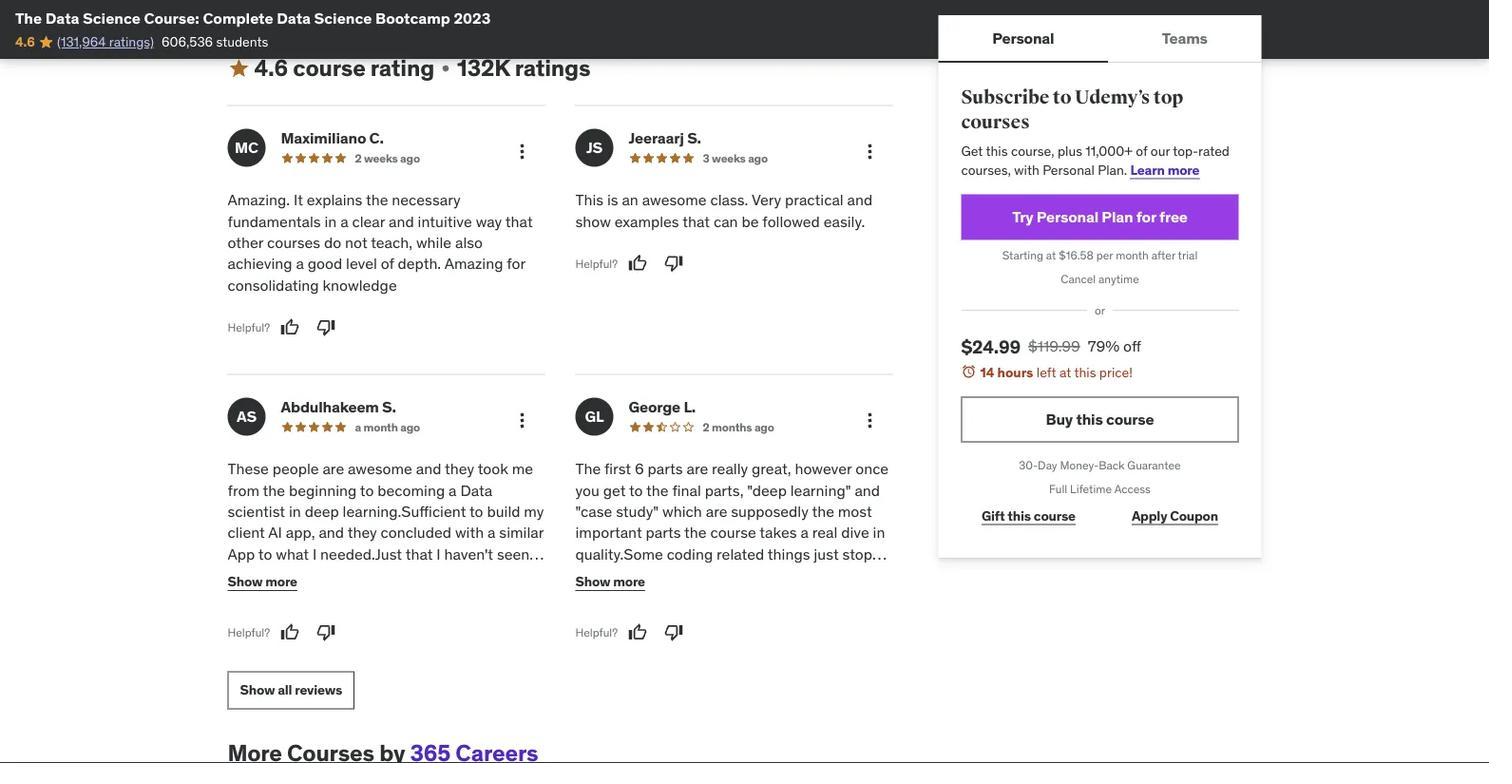 Task type: describe. For each thing, give the bounding box(es) containing it.
udemy's
[[1075, 86, 1150, 109]]

gift this course
[[982, 507, 1076, 524]]

learn more link
[[1131, 161, 1200, 178]]

final
[[673, 480, 701, 500]]

with for courses
[[1015, 161, 1040, 178]]

try personal plan for free
[[1013, 207, 1188, 227]]

this left price!
[[1075, 363, 1097, 381]]

ago for george l.
[[755, 420, 774, 434]]

in inside the first 6 parts are really great, however once you get to the final parts, "deep learning" and "case study" which are supposedly the most important parts the course takes a real dive in quality.
[[873, 523, 885, 542]]

course up maximiliano c.
[[293, 54, 366, 82]]

(131,964
[[57, 33, 106, 50]]

maximiliano c.
[[281, 128, 384, 147]]

1 horizontal spatial data
[[277, 8, 311, 28]]

2 for c.
[[355, 151, 362, 165]]

back
[[1099, 458, 1125, 473]]

ago for jeeraarj s.
[[748, 151, 768, 165]]

30-day money-back guarantee full lifetime access
[[1019, 458, 1181, 496]]

that inside just that i haven't seen the applications of all the sections before the regression and deep learning sections, but i'm sure further reading will expose them to me as they're still foundations to deep learning.
[[406, 544, 433, 564]]

of inside get this course, plus 11,000+ of our top-rated courses, with personal plan.
[[1136, 142, 1148, 160]]

with for and
[[455, 523, 484, 542]]

2 vertical spatial personal
[[1037, 207, 1099, 227]]

starting at $16.58 per month after trial cancel anytime
[[1003, 248, 1198, 286]]

are up final
[[687, 459, 708, 479]]

a down abdulhakeem s.
[[355, 420, 361, 434]]

related
[[717, 544, 765, 564]]

show all reviews
[[240, 682, 342, 699]]

reading
[[311, 608, 362, 628]]

0 vertical spatial for
[[1137, 207, 1157, 227]]

me inside just that i haven't seen the applications of all the sections before the regression and deep learning sections, but i'm sure further reading will expose them to me as they're still foundations to deep learning.
[[500, 608, 521, 628]]

and inside these people are awesome and they took me from the beginning to becoming a data scientist in deep learning.
[[416, 459, 442, 479]]

becoming
[[378, 480, 445, 500]]

coding
[[667, 544, 713, 564]]

they inside sufficient to build my client ai app, and they concluded with a similar app to what i needed.
[[348, 523, 377, 542]]

don't
[[823, 651, 858, 670]]

per
[[1097, 248, 1113, 263]]

cancel
[[1061, 272, 1096, 286]]

rated
[[1199, 142, 1230, 160]]

responses
[[719, 651, 789, 670]]

difficult.
[[646, 608, 700, 628]]

a inside sufficient to build my client ai app, and they concluded with a similar app to what i needed.
[[488, 523, 496, 542]]

additional actions for review by maximiliano c. image
[[511, 140, 534, 163]]

good
[[308, 254, 342, 273]]

ai
[[268, 523, 282, 542]]

me inside these people are awesome and they took me from the beginning to becoming a data scientist in deep learning.
[[512, 459, 533, 479]]

for inside 'amazing. it explains the necessary fundamentals in a clear and intuitive way that other courses do not teach, while also achieving a good level of depth. amazing for consolidating knowledge'
[[507, 254, 526, 273]]

and down questions
[[849, 629, 874, 649]]

14 hours left at this price!
[[981, 363, 1133, 381]]

applications
[[254, 566, 336, 585]]

complete
[[203, 8, 273, 28]]

questions
[[814, 608, 880, 628]]

xsmall image
[[438, 61, 454, 76]]

this for gift this course
[[1008, 507, 1031, 524]]

courses,
[[962, 161, 1011, 178]]

which
[[663, 502, 702, 521]]

132k ratings
[[457, 54, 591, 82]]

are inside these people are awesome and they took me from the beginning to becoming a data scientist in deep learning.
[[323, 459, 344, 479]]

the down just
[[375, 566, 398, 585]]

level
[[346, 254, 377, 273]]

needed.
[[320, 544, 375, 564]]

following
[[815, 587, 877, 606]]

coupon
[[1170, 507, 1219, 524]]

most
[[838, 502, 872, 521]]

unexplained,
[[672, 587, 758, 606]]

alarm image
[[962, 364, 977, 379]]

plan
[[1102, 207, 1134, 227]]

my
[[524, 502, 544, 521]]

but
[[493, 587, 516, 606]]

teams
[[1162, 28, 1208, 47]]

get this course, plus 11,000+ of our top-rated courses, with personal plan.
[[962, 142, 1230, 178]]

are up solve
[[576, 651, 597, 670]]

is
[[607, 190, 618, 210]]

additional actions for review by jeeraarj s. image
[[859, 140, 882, 163]]

to down but
[[483, 608, 496, 628]]

takes
[[760, 523, 797, 542]]

awesome for beginning
[[348, 459, 412, 479]]

achieving
[[228, 254, 292, 273]]

1 vertical spatial deep
[[332, 587, 366, 606]]

sufficient
[[402, 502, 466, 521]]

haven't
[[444, 544, 493, 564]]

to left build
[[470, 502, 483, 521]]

regression
[[228, 587, 299, 606]]

people
[[272, 459, 319, 479]]

mc
[[235, 138, 258, 157]]

1 vertical spatial parts
[[646, 523, 681, 542]]

1 vertical spatial just
[[732, 566, 757, 585]]

to up responses
[[741, 629, 755, 649]]

to up unhelpful
[[677, 629, 691, 649]]

gift
[[982, 507, 1005, 524]]

this is an awesome class. very practical and show examples that can be followed easily.
[[576, 190, 873, 231]]

$16.58
[[1059, 248, 1094, 263]]

a down explains
[[340, 211, 349, 231]]

important
[[576, 523, 642, 542]]

solve
[[576, 672, 611, 691]]

first
[[605, 459, 631, 479]]

learning
[[370, 587, 425, 606]]

sure
[[228, 608, 257, 628]]

medium image
[[228, 57, 250, 80]]

full
[[1050, 482, 1068, 496]]

jeeraarj s.
[[629, 128, 702, 147]]

"case
[[576, 502, 612, 521]]

s. for jeeraarj s.
[[687, 128, 702, 147]]

ago for maximiliano c.
[[400, 151, 420, 165]]

consolidating
[[228, 275, 319, 295]]

you inside some coding related things just stop working, and steps are just completely skipped or go unexplained, making following extremely difficult. when you leave questions they take days to weeks to be answered and are usually unhelpful responses that don't solve issues.
[[747, 608, 771, 628]]

helpful? for mark review by george l. as helpful image
[[576, 625, 618, 640]]

the left final
[[647, 480, 669, 500]]

mark review by abdulhakeem s. as helpful image
[[281, 623, 300, 642]]

s. for abdulhakeem s.
[[382, 397, 396, 416]]

jeeraarj
[[629, 128, 684, 147]]

132k
[[457, 54, 510, 82]]

that inside this is an awesome class. very practical and show examples that can be followed easily.
[[683, 211, 710, 231]]

the for the first 6 parts are really great, however once you get to the final parts, "deep learning" and "case study" which are supposedly the most important parts the course takes a real dive in quality.
[[576, 459, 601, 479]]

month inside starting at $16.58 per month after trial cancel anytime
[[1116, 248, 1149, 263]]

awesome for that
[[642, 190, 707, 210]]

plan.
[[1098, 161, 1128, 178]]

knowledge
[[323, 275, 397, 295]]

$24.99
[[962, 335, 1021, 358]]

take
[[609, 629, 638, 649]]

additional actions for review by abdulhakeem s. image
[[511, 409, 534, 432]]

at inside starting at $16.58 per month after trial cancel anytime
[[1046, 248, 1057, 263]]

a inside these people are awesome and they took me from the beginning to becoming a data scientist in deep learning.
[[449, 480, 457, 500]]

courses inside subscribe to udemy's top courses
[[962, 110, 1030, 134]]

l.
[[684, 397, 696, 416]]

are down the parts, at the bottom of page
[[706, 502, 728, 521]]

mark review by jeeraarj s. as helpful image
[[628, 254, 647, 273]]

parts,
[[705, 480, 744, 500]]

in inside these people are awesome and they took me from the beginning to becoming a data scientist in deep learning.
[[289, 502, 301, 521]]

0 vertical spatial just
[[814, 544, 839, 564]]

show more for or
[[576, 573, 645, 590]]

students
[[216, 33, 268, 50]]

apply coupon button
[[1112, 497, 1239, 535]]

the inside these people are awesome and they took me from the beginning to becoming a data scientist in deep learning.
[[263, 480, 285, 500]]

personal button
[[939, 15, 1109, 61]]

app,
[[286, 523, 315, 542]]

data inside these people are awesome and they took me from the beginning to becoming a data scientist in deep learning.
[[460, 480, 493, 500]]

in inside 'amazing. it explains the necessary fundamentals in a clear and intuitive way that other courses do not teach, while also achieving a good level of depth. amazing for consolidating knowledge'
[[325, 211, 337, 231]]

to down expose in the bottom left of the page
[[389, 629, 403, 649]]

trial
[[1178, 248, 1198, 263]]

courses inside 'amazing. it explains the necessary fundamentals in a clear and intuitive way that other courses do not teach, while also achieving a good level of depth. amazing for consolidating knowledge'
[[267, 233, 320, 252]]

show more for app
[[228, 573, 297, 590]]

be inside this is an awesome class. very practical and show examples that can be followed easily.
[[742, 211, 759, 231]]

making
[[761, 587, 811, 606]]

2 months ago
[[703, 420, 774, 434]]

a inside the first 6 parts are really great, however once you get to the final parts, "deep learning" and "case study" which are supposedly the most important parts the course takes a real dive in quality.
[[801, 523, 809, 542]]

and down the some
[[637, 566, 663, 585]]

get
[[603, 480, 626, 500]]

all inside just that i haven't seen the applications of all the sections before the regression and deep learning sections, but i'm sure further reading will expose them to me as they're still foundations to deep learning.
[[357, 566, 372, 585]]

the down app
[[228, 566, 250, 585]]

can
[[714, 211, 738, 231]]

george
[[629, 397, 681, 416]]

2023
[[454, 8, 491, 28]]

try
[[1013, 207, 1034, 227]]

app
[[228, 544, 255, 564]]

to down ai
[[258, 544, 272, 564]]

still
[[278, 629, 301, 649]]

day
[[1038, 458, 1058, 473]]

you inside the first 6 parts are really great, however once you get to the final parts, "deep learning" and "case study" which are supposedly the most important parts the course takes a real dive in quality.
[[576, 480, 600, 500]]

show all reviews button
[[228, 672, 355, 710]]



Task type: vqa. For each thing, say whether or not it's contained in the screenshot.
the left &
no



Task type: locate. For each thing, give the bounding box(es) containing it.
1 horizontal spatial just
[[814, 544, 839, 564]]

amazing
[[445, 254, 503, 273]]

helpful? for 'mark review by abdulhakeem s. as helpful' icon
[[228, 625, 270, 640]]

tab list containing personal
[[939, 15, 1262, 63]]

1 vertical spatial me
[[500, 608, 521, 628]]

2 vertical spatial they
[[576, 629, 605, 649]]

or left go
[[633, 587, 647, 606]]

practical
[[785, 190, 844, 210]]

personal up $16.58
[[1037, 207, 1099, 227]]

0 vertical spatial all
[[357, 566, 372, 585]]

show
[[576, 211, 611, 231]]

are up unexplained,
[[707, 566, 729, 585]]

0 horizontal spatial with
[[455, 523, 484, 542]]

starting
[[1003, 248, 1044, 263]]

they left the took
[[445, 459, 474, 479]]

show inside button
[[240, 682, 275, 699]]

1 horizontal spatial month
[[1116, 248, 1149, 263]]

some
[[624, 544, 663, 564]]

build
[[487, 502, 520, 521]]

additional actions for review by george l. image
[[859, 409, 882, 432]]

0 horizontal spatial they
[[348, 523, 377, 542]]

gl
[[585, 407, 604, 426]]

the inside the first 6 parts are really great, however once you get to the final parts, "deep learning" and "case study" which are supposedly the most important parts the course takes a real dive in quality.
[[576, 459, 601, 479]]

of inside 'amazing. it explains the necessary fundamentals in a clear and intuitive way that other courses do not teach, while also achieving a good level of depth. amazing for consolidating knowledge'
[[381, 254, 394, 273]]

i inside sufficient to build my client ai app, and they concluded with a similar app to what i needed.
[[313, 544, 317, 564]]

1 horizontal spatial 4.6
[[254, 54, 288, 82]]

show more button for app
[[228, 563, 297, 601]]

to left udemy's
[[1053, 86, 1072, 109]]

access
[[1115, 482, 1151, 496]]

seen
[[497, 544, 530, 564]]

months
[[712, 420, 752, 434]]

a down build
[[488, 523, 496, 542]]

george l.
[[629, 397, 696, 416]]

client
[[228, 523, 265, 542]]

0 horizontal spatial or
[[633, 587, 647, 606]]

2 i from the left
[[437, 544, 441, 564]]

2 vertical spatial in
[[873, 523, 885, 542]]

helpful? down "skipped"
[[576, 625, 618, 640]]

0 horizontal spatial learning.
[[343, 502, 402, 521]]

the up 'scientist'
[[263, 480, 285, 500]]

1 vertical spatial s.
[[382, 397, 396, 416]]

1 horizontal spatial more
[[613, 573, 645, 590]]

0 horizontal spatial s.
[[382, 397, 396, 416]]

the up real
[[812, 502, 835, 521]]

2 vertical spatial of
[[340, 566, 353, 585]]

2 horizontal spatial they
[[576, 629, 605, 649]]

0 vertical spatial at
[[1046, 248, 1057, 263]]

0 horizontal spatial of
[[340, 566, 353, 585]]

0 horizontal spatial science
[[83, 8, 141, 28]]

ago right "months"
[[755, 420, 774, 434]]

this inside get this course, plus 11,000+ of our top-rated courses, with personal plan.
[[986, 142, 1008, 160]]

mark review by george l. as unhelpful image
[[665, 623, 684, 642]]

and inside sufficient to build my client ai app, and they concluded with a similar app to what i needed.
[[319, 523, 344, 542]]

awesome inside this is an awesome class. very practical and show examples that can be followed easily.
[[642, 190, 707, 210]]

1 horizontal spatial show more button
[[576, 563, 645, 601]]

for left the free
[[1137, 207, 1157, 227]]

0 vertical spatial month
[[1116, 248, 1149, 263]]

ratings
[[515, 54, 591, 82]]

sections
[[401, 566, 459, 585]]

for right amazing
[[507, 254, 526, 273]]

1 horizontal spatial in
[[325, 211, 337, 231]]

in up app,
[[289, 502, 301, 521]]

science up (131,964 ratings)
[[83, 8, 141, 28]]

2 vertical spatial deep
[[407, 629, 441, 649]]

0 vertical spatial be
[[742, 211, 759, 231]]

courses down fundamentals
[[267, 233, 320, 252]]

0 vertical spatial courses
[[962, 110, 1030, 134]]

personal up subscribe
[[993, 28, 1055, 47]]

0 vertical spatial 4.6
[[15, 33, 35, 50]]

and up needed. at bottom
[[319, 523, 344, 542]]

they inside these people are awesome and they took me from the beginning to becoming a data scientist in deep learning.
[[445, 459, 474, 479]]

4.6 for 4.6 course rating
[[254, 54, 288, 82]]

i
[[313, 544, 317, 564], [437, 544, 441, 564]]

a
[[340, 211, 349, 231], [296, 254, 304, 273], [355, 420, 361, 434], [449, 480, 457, 500], [488, 523, 496, 542], [801, 523, 809, 542]]

answered
[[779, 629, 845, 649]]

helpful? down regression
[[228, 625, 270, 640]]

rating
[[371, 54, 434, 82]]

that down answered
[[792, 651, 820, 670]]

a left good
[[296, 254, 304, 273]]

clear
[[352, 211, 385, 231]]

0 horizontal spatial courses
[[267, 233, 320, 252]]

0 vertical spatial learning.
[[343, 502, 402, 521]]

0 vertical spatial s.
[[687, 128, 702, 147]]

just down related
[[732, 566, 757, 585]]

0 vertical spatial with
[[1015, 161, 1040, 178]]

before
[[462, 566, 506, 585]]

1 horizontal spatial 2
[[703, 420, 710, 434]]

personal inside button
[[993, 28, 1055, 47]]

to right beginning
[[360, 480, 374, 500]]

data
[[45, 8, 79, 28], [277, 8, 311, 28], [460, 480, 493, 500]]

month down abdulhakeem s.
[[364, 420, 398, 434]]

to up study"
[[629, 480, 643, 500]]

with inside get this course, plus 11,000+ of our top-rated courses, with personal plan.
[[1015, 161, 1040, 178]]

1 horizontal spatial show more
[[576, 573, 645, 590]]

and inside this is an awesome class. very practical and show examples that can be followed easily.
[[848, 190, 873, 210]]

examples
[[615, 211, 679, 231]]

awesome up becoming
[[348, 459, 412, 479]]

$119.99
[[1028, 336, 1081, 356]]

reviews
[[295, 682, 342, 699]]

subscribe to udemy's top courses
[[962, 86, 1184, 134]]

1 show more button from the left
[[228, 563, 297, 601]]

they're
[[228, 629, 274, 649]]

more down the what at the bottom
[[265, 573, 297, 590]]

show more button for or
[[576, 563, 645, 601]]

you up "case
[[576, 480, 600, 500]]

maximiliano
[[281, 128, 366, 147]]

that left can
[[683, 211, 710, 231]]

just
[[375, 544, 402, 564]]

month up anytime
[[1116, 248, 1149, 263]]

that inside 'amazing. it explains the necessary fundamentals in a clear and intuitive way that other courses do not teach, while also achieving a good level of depth. amazing for consolidating knowledge'
[[506, 211, 533, 231]]

this for get this course, plus 11,000+ of our top-rated courses, with personal plan.
[[986, 142, 1008, 160]]

0 horizontal spatial more
[[265, 573, 297, 590]]

this for buy this course
[[1076, 410, 1103, 429]]

them
[[444, 608, 479, 628]]

0 vertical spatial me
[[512, 459, 533, 479]]

and down once
[[855, 480, 880, 500]]

teams button
[[1109, 15, 1262, 61]]

(131,964 ratings)
[[57, 33, 154, 50]]

also
[[455, 233, 483, 252]]

to inside these people are awesome and they took me from the beginning to becoming a data scientist in deep learning.
[[360, 480, 374, 500]]

science up 4.6 course rating
[[314, 8, 372, 28]]

skipped
[[576, 587, 630, 606]]

just
[[814, 544, 839, 564], [732, 566, 757, 585]]

1 vertical spatial awesome
[[348, 459, 412, 479]]

0 vertical spatial parts
[[648, 459, 683, 479]]

1 vertical spatial 2
[[703, 420, 710, 434]]

1 horizontal spatial i
[[437, 544, 441, 564]]

and inside just that i haven't seen the applications of all the sections before the regression and deep learning sections, but i'm sure further reading will expose them to me as they're still foundations to deep learning.
[[303, 587, 328, 606]]

with inside sufficient to build my client ai app, and they concluded with a similar app to what i needed.
[[455, 523, 484, 542]]

personal inside get this course, plus 11,000+ of our top-rated courses, with personal plan.
[[1043, 161, 1095, 178]]

0 vertical spatial of
[[1136, 142, 1148, 160]]

awesome inside these people are awesome and they took me from the beginning to becoming a data scientist in deep learning.
[[348, 459, 412, 479]]

this up courses,
[[986, 142, 1008, 160]]

1 vertical spatial for
[[507, 254, 526, 273]]

show
[[228, 573, 263, 590], [576, 573, 611, 590], [240, 682, 275, 699]]

0 horizontal spatial month
[[364, 420, 398, 434]]

1 vertical spatial with
[[455, 523, 484, 542]]

s. right jeeraarj
[[687, 128, 702, 147]]

weeks inside some coding related things just stop working, and steps are just completely skipped or go unexplained, making following extremely difficult. when you leave questions they take days to weeks to be answered and are usually unhelpful responses that don't solve issues.
[[694, 629, 737, 649]]

1 vertical spatial the
[[576, 459, 601, 479]]

606,536 students
[[162, 33, 268, 50]]

2 for l.
[[703, 420, 710, 434]]

learning. inside these people are awesome and they took me from the beginning to becoming a data scientist in deep learning.
[[343, 502, 402, 521]]

they up needed. at bottom
[[348, 523, 377, 542]]

0 horizontal spatial all
[[278, 682, 292, 699]]

all inside button
[[278, 682, 292, 699]]

2 science from the left
[[314, 8, 372, 28]]

with up the haven't
[[455, 523, 484, 542]]

they down extremely
[[576, 629, 605, 649]]

0 horizontal spatial at
[[1046, 248, 1057, 263]]

all left reviews
[[278, 682, 292, 699]]

more down the some
[[613, 573, 645, 590]]

2 show more from the left
[[576, 573, 645, 590]]

of inside just that i haven't seen the applications of all the sections before the regression and deep learning sections, but i'm sure further reading will expose them to me as they're still foundations to deep learning.
[[340, 566, 353, 585]]

the
[[15, 8, 42, 28], [576, 459, 601, 479]]

some coding related things just stop working, and steps are just completely skipped or go unexplained, making following extremely difficult. when you leave questions they take days to weeks to be answered and are usually unhelpful responses that don't solve issues.
[[576, 544, 880, 691]]

helpful? left mark review by maximiliano c. as helpful icon
[[228, 320, 270, 335]]

i up sections
[[437, 544, 441, 564]]

this right buy
[[1076, 410, 1103, 429]]

more down top-
[[1168, 161, 1200, 178]]

the inside 'amazing. it explains the necessary fundamentals in a clear and intuitive way that other courses do not teach, while also achieving a good level of depth. amazing for consolidating knowledge'
[[366, 190, 388, 210]]

deep up reading
[[332, 587, 366, 606]]

and inside the first 6 parts are really great, however once you get to the final parts, "deep learning" and "case study" which are supposedly the most important parts the course takes a real dive in quality.
[[855, 480, 880, 500]]

show down app
[[228, 573, 263, 590]]

do
[[324, 233, 341, 252]]

0 horizontal spatial 4.6
[[15, 33, 35, 50]]

depth.
[[398, 254, 441, 273]]

weeks for maximiliano c.
[[364, 151, 398, 165]]

what
[[276, 544, 309, 564]]

mark review by george l. as helpful image
[[628, 623, 647, 642]]

awesome up examples
[[642, 190, 707, 210]]

show for or
[[576, 573, 611, 590]]

learning. down becoming
[[343, 502, 402, 521]]

at left $16.58
[[1046, 248, 1057, 263]]

ago up becoming
[[400, 420, 420, 434]]

mark review by maximiliano c. as helpful image
[[281, 318, 300, 337]]

month
[[1116, 248, 1149, 263], [364, 420, 398, 434]]

mark review by abdulhakeem s. as unhelpful image
[[317, 623, 336, 642]]

subscribe
[[962, 86, 1050, 109]]

2 horizontal spatial data
[[460, 480, 493, 500]]

1 horizontal spatial science
[[314, 8, 372, 28]]

1 vertical spatial learning.
[[445, 629, 503, 649]]

course up related
[[711, 523, 757, 542]]

1 vertical spatial month
[[364, 420, 398, 434]]

explains
[[307, 190, 363, 210]]

1 horizontal spatial or
[[1095, 303, 1106, 318]]

1 vertical spatial of
[[381, 254, 394, 273]]

all down needed. at bottom
[[357, 566, 372, 585]]

1 horizontal spatial courses
[[962, 110, 1030, 134]]

0 vertical spatial you
[[576, 480, 600, 500]]

course down price!
[[1107, 410, 1155, 429]]

2 show more button from the left
[[576, 563, 645, 601]]

1 horizontal spatial you
[[747, 608, 771, 628]]

0 vertical spatial or
[[1095, 303, 1106, 318]]

when
[[704, 608, 743, 628]]

1 vertical spatial you
[[747, 608, 771, 628]]

really
[[712, 459, 748, 479]]

to
[[1053, 86, 1072, 109], [360, 480, 374, 500], [629, 480, 643, 500], [470, 502, 483, 521], [258, 544, 272, 564], [483, 608, 496, 628], [389, 629, 403, 649], [677, 629, 691, 649], [741, 629, 755, 649]]

0 vertical spatial 2
[[355, 151, 362, 165]]

supposedly
[[731, 502, 809, 521]]

me left the "as"
[[500, 608, 521, 628]]

the
[[366, 190, 388, 210], [263, 480, 285, 500], [647, 480, 669, 500], [812, 502, 835, 521], [685, 523, 707, 542], [228, 566, 250, 585], [375, 566, 398, 585], [510, 566, 532, 585]]

30-
[[1019, 458, 1038, 473]]

real
[[812, 523, 838, 542]]

and up teach,
[[389, 211, 414, 231]]

0 horizontal spatial for
[[507, 254, 526, 273]]

0 vertical spatial awesome
[[642, 190, 707, 210]]

be up responses
[[758, 629, 775, 649]]

1 science from the left
[[83, 8, 141, 28]]

more for these people are awesome and they took me from the beginning to becoming a data scientist in deep learning.
[[265, 573, 297, 590]]

weeks down when
[[694, 629, 737, 649]]

c.
[[369, 128, 384, 147]]

intuitive
[[418, 211, 472, 231]]

amazing.
[[228, 190, 290, 210]]

issues.
[[614, 672, 661, 691]]

the for the data science course: complete data science bootcamp 2023
[[15, 8, 42, 28]]

1 horizontal spatial s.
[[687, 128, 702, 147]]

and inside 'amazing. it explains the necessary fundamentals in a clear and intuitive way that other courses do not teach, while also achieving a good level of depth. amazing for consolidating knowledge'
[[389, 211, 414, 231]]

took
[[478, 459, 508, 479]]

that inside some coding related things just stop working, and steps are just completely skipped or go unexplained, making following extremely difficult. when you leave questions they take days to weeks to be answered and are usually unhelpful responses that don't solve issues.
[[792, 651, 820, 670]]

1 show more from the left
[[228, 573, 297, 590]]

off
[[1124, 336, 1142, 356]]

79%
[[1088, 336, 1120, 356]]

or up 79% in the top right of the page
[[1095, 303, 1106, 318]]

be inside some coding related things just stop working, and steps are just completely skipped or go unexplained, making following extremely difficult. when you leave questions they take days to weeks to be answered and are usually unhelpful responses that don't solve issues.
[[758, 629, 775, 649]]

the up clear
[[366, 190, 388, 210]]

i right the what at the bottom
[[313, 544, 317, 564]]

show more down quality.
[[576, 573, 645, 590]]

1 vertical spatial 4.6
[[254, 54, 288, 82]]

0 horizontal spatial show more button
[[228, 563, 297, 601]]

get
[[962, 142, 983, 160]]

to inside the first 6 parts are really great, however once you get to the final parts, "deep learning" and "case study" which are supposedly the most important parts the course takes a real dive in quality.
[[629, 480, 643, 500]]

deep inside these people are awesome and they took me from the beginning to becoming a data scientist in deep learning.
[[305, 502, 339, 521]]

data up "(131,964"
[[45, 8, 79, 28]]

weeks down c.
[[364, 151, 398, 165]]

helpful? for mark review by maximiliano c. as helpful icon
[[228, 320, 270, 335]]

as
[[525, 608, 540, 628]]

the down seen
[[510, 566, 532, 585]]

in right dive in the bottom right of the page
[[873, 523, 885, 542]]

0 vertical spatial the
[[15, 8, 42, 28]]

easily.
[[824, 211, 865, 231]]

1 i from the left
[[313, 544, 317, 564]]

me
[[512, 459, 533, 479], [500, 608, 521, 628]]

1 horizontal spatial with
[[1015, 161, 1040, 178]]

1 horizontal spatial of
[[381, 254, 394, 273]]

and up becoming
[[416, 459, 442, 479]]

6
[[635, 459, 644, 479]]

606,536
[[162, 33, 213, 50]]

show for app
[[228, 573, 263, 590]]

this inside button
[[1076, 410, 1103, 429]]

i'm
[[520, 587, 540, 606]]

i inside just that i haven't seen the applications of all the sections before the regression and deep learning sections, but i'm sure further reading will expose them to me as they're still foundations to deep learning.
[[437, 544, 441, 564]]

1 vertical spatial or
[[633, 587, 647, 606]]

1 horizontal spatial all
[[357, 566, 372, 585]]

with down course,
[[1015, 161, 1040, 178]]

mark review by jeeraarj s. as unhelpful image
[[665, 254, 684, 273]]

0 horizontal spatial awesome
[[348, 459, 412, 479]]

great,
[[752, 459, 791, 479]]

course inside the first 6 parts are really great, however once you get to the final parts, "deep learning" and "case study" which are supposedly the most important parts the course takes a real dive in quality.
[[711, 523, 757, 542]]

learning. inside just that i haven't seen the applications of all the sections before the regression and deep learning sections, but i'm sure further reading will expose them to me as they're still foundations to deep learning.
[[445, 629, 503, 649]]

4.6 for 4.6
[[15, 33, 35, 50]]

course inside buy this course button
[[1107, 410, 1155, 429]]

0 horizontal spatial the
[[15, 8, 42, 28]]

0 horizontal spatial data
[[45, 8, 79, 28]]

show down quality.
[[576, 573, 611, 590]]

0 horizontal spatial in
[[289, 502, 301, 521]]

weeks for jeeraarj s.
[[712, 151, 746, 165]]

that down 'concluded'
[[406, 544, 433, 564]]

helpful? left mark review by jeeraarj s. as helpful "image"
[[576, 256, 618, 271]]

similar
[[499, 523, 544, 542]]

0 horizontal spatial just
[[732, 566, 757, 585]]

2 horizontal spatial of
[[1136, 142, 1148, 160]]

1 horizontal spatial learning.
[[445, 629, 503, 649]]

0 vertical spatial personal
[[993, 28, 1055, 47]]

more
[[1168, 161, 1200, 178], [265, 573, 297, 590], [613, 573, 645, 590]]

are up beginning
[[323, 459, 344, 479]]

1 vertical spatial personal
[[1043, 161, 1095, 178]]

the up coding
[[685, 523, 707, 542]]

way
[[476, 211, 502, 231]]

of down needed. at bottom
[[340, 566, 353, 585]]

ago for abdulhakeem s.
[[400, 420, 420, 434]]

course inside gift this course link
[[1034, 507, 1076, 524]]

data right complete
[[277, 8, 311, 28]]

4.6 right medium icon
[[254, 54, 288, 82]]

extremely
[[576, 608, 642, 628]]

0 horizontal spatial show more
[[228, 573, 297, 590]]

1 vertical spatial courses
[[267, 233, 320, 252]]

weeks right the 3
[[712, 151, 746, 165]]

show more button up extremely
[[576, 563, 645, 601]]

show more
[[228, 573, 297, 590], [576, 573, 645, 590]]

1 horizontal spatial awesome
[[642, 190, 707, 210]]

learn
[[1131, 161, 1165, 178]]

1 vertical spatial all
[[278, 682, 292, 699]]

a up sufficient
[[449, 480, 457, 500]]

beginning
[[289, 480, 357, 500]]

to inside subscribe to udemy's top courses
[[1053, 86, 1072, 109]]

0 vertical spatial deep
[[305, 502, 339, 521]]

1 horizontal spatial for
[[1137, 207, 1157, 227]]

helpful? for mark review by jeeraarj s. as helpful "image"
[[576, 256, 618, 271]]

2 left "months"
[[703, 420, 710, 434]]

3
[[703, 151, 710, 165]]

0 horizontal spatial you
[[576, 480, 600, 500]]

2 horizontal spatial more
[[1168, 161, 1200, 178]]

and down applications
[[303, 587, 328, 606]]

be right can
[[742, 211, 759, 231]]

hours
[[998, 363, 1034, 381]]

1 horizontal spatial they
[[445, 459, 474, 479]]

parts down which
[[646, 523, 681, 542]]

mark review by maximiliano c. as unhelpful image
[[317, 318, 336, 337]]

2 horizontal spatial in
[[873, 523, 885, 542]]

0 horizontal spatial 2
[[355, 151, 362, 165]]

0 vertical spatial in
[[325, 211, 337, 231]]

with
[[1015, 161, 1040, 178], [455, 523, 484, 542]]

0 vertical spatial they
[[445, 459, 474, 479]]

this right gift
[[1008, 507, 1031, 524]]

a left real
[[801, 523, 809, 542]]

ago up very
[[748, 151, 768, 165]]

deep down expose in the bottom left of the page
[[407, 629, 441, 649]]

learning. down them
[[445, 629, 503, 649]]

show more button up sure
[[228, 563, 297, 601]]

1 vertical spatial in
[[289, 502, 301, 521]]

they inside some coding related things just stop working, and steps are just completely skipped or go unexplained, making following extremely difficult. when you leave questions they take days to weeks to be answered and are usually unhelpful responses that don't solve issues.
[[576, 629, 605, 649]]

1 horizontal spatial at
[[1060, 363, 1072, 381]]

stop
[[843, 544, 873, 564]]

me right the took
[[512, 459, 533, 479]]

tab list
[[939, 15, 1262, 63]]

or inside some coding related things just stop working, and steps are just completely skipped or go unexplained, making following extremely difficult. when you leave questions they take days to weeks to be answered and are usually unhelpful responses that don't solve issues.
[[633, 587, 647, 606]]

0 horizontal spatial i
[[313, 544, 317, 564]]

more for the first 6 parts are really great, however once you get to the final parts, "deep learning" and "case study" which are supposedly the most important parts the course takes a real dive in quality.
[[613, 573, 645, 590]]

show more down app
[[228, 573, 297, 590]]

working,
[[576, 566, 633, 585]]

just down real
[[814, 544, 839, 564]]

4.6 left "(131,964"
[[15, 33, 35, 50]]



